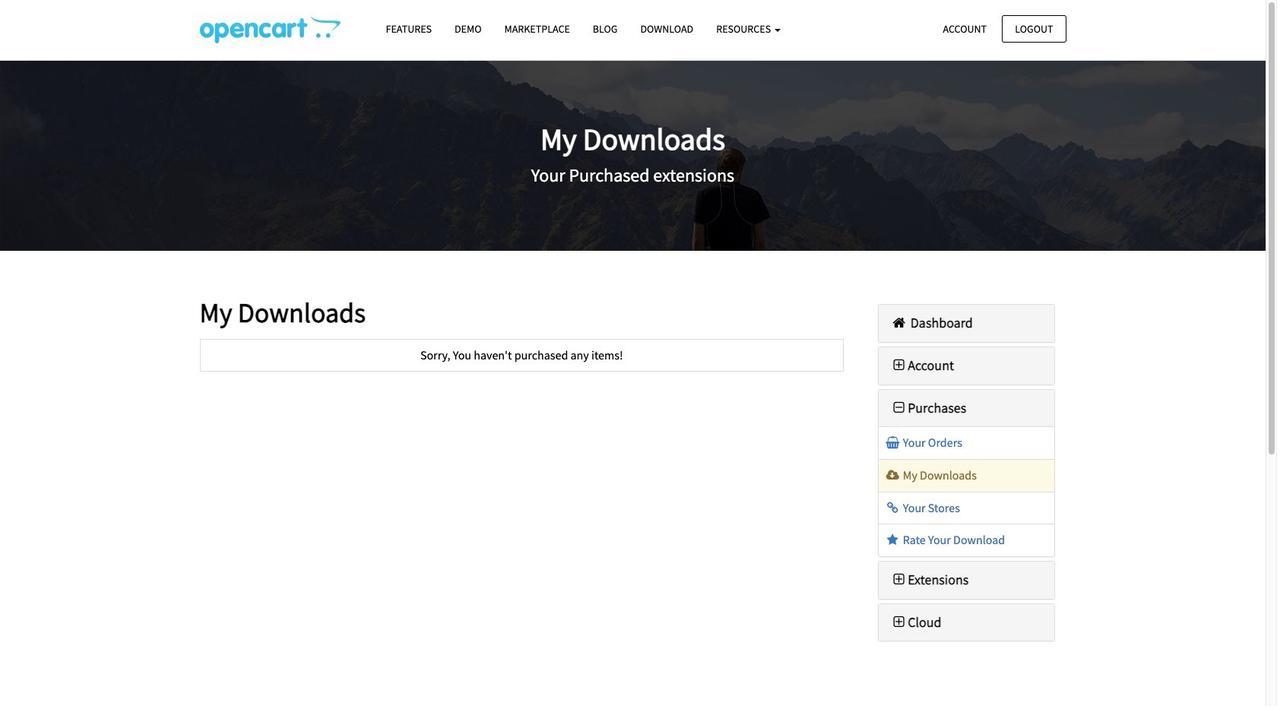 Task type: locate. For each thing, give the bounding box(es) containing it.
1 plus square o image from the top
[[890, 573, 908, 587]]

minus square o image
[[890, 401, 908, 415]]

home image
[[890, 316, 908, 330]]

0 vertical spatial plus square o image
[[890, 573, 908, 587]]

plus square o image
[[890, 359, 908, 372]]

link image
[[885, 502, 901, 514]]

plus square o image
[[890, 573, 908, 587], [890, 616, 908, 629]]

shopping basket image
[[885, 437, 901, 449]]

1 vertical spatial plus square o image
[[890, 616, 908, 629]]



Task type: describe. For each thing, give the bounding box(es) containing it.
opencart - downloads image
[[200, 16, 340, 43]]

cloud download image
[[885, 469, 901, 481]]

star image
[[885, 534, 901, 546]]

2 plus square o image from the top
[[890, 616, 908, 629]]



Task type: vqa. For each thing, say whether or not it's contained in the screenshot.
shopping basket image
yes



